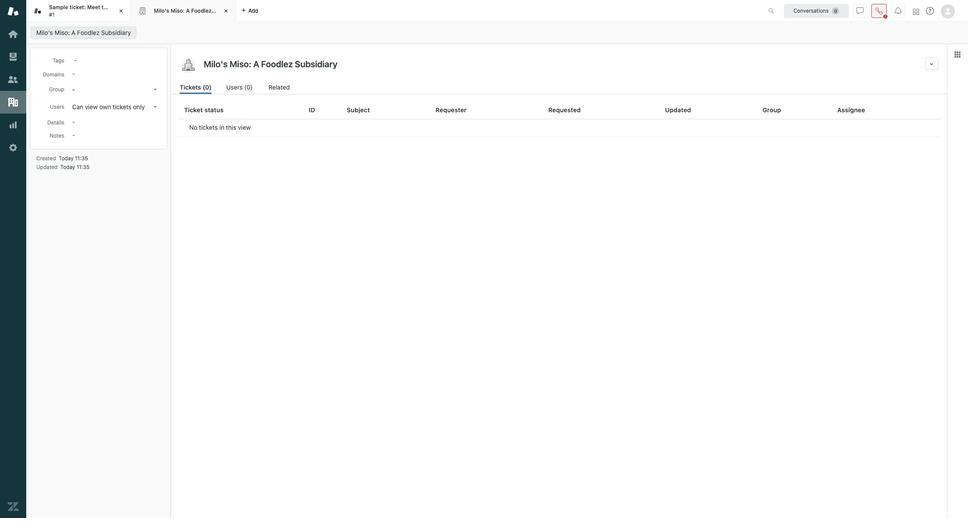 Task type: vqa. For each thing, say whether or not it's contained in the screenshot.
right Milo's
yes



Task type: describe. For each thing, give the bounding box(es) containing it.
requested
[[548, 106, 581, 114]]

no
[[189, 124, 197, 131]]

notifications image
[[895, 7, 902, 14]]

no tickets in this view
[[189, 124, 251, 131]]

requester
[[436, 106, 467, 114]]

1 close image from the left
[[117, 7, 126, 15]]

can
[[72, 103, 83, 111]]

a inside milo's miso: a foodlez subsidiary link
[[71, 29, 76, 36]]

1 horizontal spatial updated
[[665, 106, 691, 114]]

assignee
[[837, 106, 865, 114]]

milo's miso: a foodlez subsidiary link
[[31, 27, 137, 39]]

ticket
[[111, 4, 126, 11]]

customers image
[[7, 74, 19, 85]]

created today 11:35 updated today 11:35
[[36, 155, 90, 171]]

organizations image
[[7, 97, 19, 108]]

get help image
[[926, 7, 934, 15]]

related link
[[269, 83, 291, 94]]

add
[[248, 7, 258, 14]]

only
[[133, 103, 145, 111]]

users for users
[[50, 104, 64, 110]]

zendesk products image
[[913, 9, 919, 15]]

0 vertical spatial today
[[59, 155, 74, 162]]

tabs tab list
[[26, 0, 759, 22]]

tickets inside grid
[[199, 124, 218, 131]]

can view own tickets only
[[72, 103, 145, 111]]

- field
[[70, 55, 160, 65]]

tab containing sample ticket: meet the ticket
[[26, 0, 131, 22]]

tickets inside button
[[113, 103, 131, 111]]

tickets (0)
[[180, 84, 212, 91]]

tickets
[[180, 84, 201, 91]]

conversations
[[794, 7, 829, 14]]

main element
[[0, 0, 26, 519]]

apps image
[[954, 51, 961, 58]]

ticket:
[[69, 4, 86, 11]]

the
[[102, 4, 110, 11]]

milo's miso: a foodlez subsidiary inside secondary element
[[36, 29, 131, 36]]

reporting image
[[7, 119, 19, 131]]

conversations button
[[784, 4, 849, 18]]

own
[[99, 103, 111, 111]]

created
[[36, 155, 56, 162]]

can view own tickets only button
[[70, 101, 160, 113]]

secondary element
[[26, 24, 968, 42]]

sample
[[49, 4, 68, 11]]

tags
[[53, 57, 64, 64]]

subsidiary inside 'tab'
[[213, 7, 240, 14]]

group inside grid
[[763, 106, 781, 114]]

views image
[[7, 51, 19, 63]]

foodlez inside secondary element
[[77, 29, 100, 36]]

#1
[[49, 11, 55, 18]]

meet
[[87, 4, 100, 11]]

zendesk support image
[[7, 6, 19, 17]]



Task type: locate. For each thing, give the bounding box(es) containing it.
0 vertical spatial 11:35
[[75, 155, 88, 162]]

foodlez inside 'tab'
[[191, 7, 212, 14]]

1 arrow down image from the top
[[153, 89, 157, 91]]

1 horizontal spatial miso:
[[171, 7, 185, 14]]

view inside button
[[85, 103, 98, 111]]

11:35
[[75, 155, 88, 162], [77, 164, 90, 171]]

group
[[49, 86, 64, 93], [763, 106, 781, 114]]

0 horizontal spatial subsidiary
[[101, 29, 131, 36]]

users for users (0)
[[226, 84, 243, 91]]

arrow down image right only at left top
[[153, 106, 157, 108]]

1 horizontal spatial milo's miso: a foodlez subsidiary
[[154, 7, 240, 14]]

1 horizontal spatial group
[[763, 106, 781, 114]]

0 horizontal spatial close image
[[117, 7, 126, 15]]

0 horizontal spatial (0)
[[203, 84, 212, 91]]

tickets (0) link
[[180, 83, 212, 94]]

view inside grid
[[238, 124, 251, 131]]

0 vertical spatial subsidiary
[[213, 7, 240, 14]]

1 horizontal spatial users
[[226, 84, 243, 91]]

miso: inside milo's miso: a foodlez subsidiary link
[[55, 29, 70, 36]]

users (0) link
[[226, 83, 254, 94]]

1 horizontal spatial tickets
[[199, 124, 218, 131]]

today down notes
[[60, 164, 75, 171]]

arrow down image for -
[[153, 89, 157, 91]]

0 vertical spatial view
[[85, 103, 98, 111]]

1 vertical spatial miso:
[[55, 29, 70, 36]]

users
[[226, 84, 243, 91], [50, 104, 64, 110]]

milo's miso: a foodlez subsidiary tab
[[131, 0, 240, 22]]

1 horizontal spatial close image
[[222, 7, 230, 15]]

tickets right own
[[113, 103, 131, 111]]

miso:
[[171, 7, 185, 14], [55, 29, 70, 36]]

view right can
[[85, 103, 98, 111]]

1 horizontal spatial (0)
[[244, 84, 253, 91]]

1 vertical spatial subsidiary
[[101, 29, 131, 36]]

1 vertical spatial tickets
[[199, 124, 218, 131]]

grid containing ticket status
[[171, 101, 947, 519]]

0 vertical spatial milo's
[[154, 7, 169, 14]]

related
[[269, 84, 290, 91]]

1 vertical spatial a
[[71, 29, 76, 36]]

milo's down #1
[[36, 29, 53, 36]]

1 vertical spatial updated
[[36, 164, 58, 171]]

arrow down image inside - button
[[153, 89, 157, 91]]

-
[[72, 86, 75, 93]]

subject
[[347, 106, 370, 114]]

1 vertical spatial milo's miso: a foodlez subsidiary
[[36, 29, 131, 36]]

ticket
[[184, 106, 203, 114]]

1 vertical spatial today
[[60, 164, 75, 171]]

1 horizontal spatial a
[[186, 7, 190, 14]]

milo's miso: a foodlez subsidiary inside 'tab'
[[154, 7, 240, 14]]

a inside milo's miso: a foodlez subsidiary 'tab'
[[186, 7, 190, 14]]

0 horizontal spatial users
[[50, 104, 64, 110]]

0 horizontal spatial miso:
[[55, 29, 70, 36]]

1 (0) from the left
[[203, 84, 212, 91]]

updated
[[665, 106, 691, 114], [36, 164, 58, 171]]

miso: inside milo's miso: a foodlez subsidiary 'tab'
[[171, 7, 185, 14]]

milo's inside milo's miso: a foodlez subsidiary link
[[36, 29, 53, 36]]

1 vertical spatial users
[[50, 104, 64, 110]]

subsidiary down ticket
[[101, 29, 131, 36]]

get started image
[[7, 28, 19, 40]]

0 vertical spatial group
[[49, 86, 64, 93]]

0 vertical spatial tickets
[[113, 103, 131, 111]]

add button
[[236, 0, 263, 21]]

milo's
[[154, 7, 169, 14], [36, 29, 53, 36]]

0 horizontal spatial updated
[[36, 164, 58, 171]]

users up details on the top left of page
[[50, 104, 64, 110]]

0 horizontal spatial view
[[85, 103, 98, 111]]

id
[[309, 106, 315, 114]]

updated inside created today 11:35 updated today 11:35
[[36, 164, 58, 171]]

0 horizontal spatial milo's miso: a foodlez subsidiary
[[36, 29, 131, 36]]

arrow down image for can view own tickets only
[[153, 106, 157, 108]]

arrow down image
[[153, 89, 157, 91], [153, 106, 157, 108]]

1 horizontal spatial milo's
[[154, 7, 169, 14]]

0 horizontal spatial milo's
[[36, 29, 53, 36]]

1 horizontal spatial view
[[238, 124, 251, 131]]

ticket status
[[184, 106, 224, 114]]

1 vertical spatial milo's
[[36, 29, 53, 36]]

admin image
[[7, 142, 19, 153]]

1 vertical spatial view
[[238, 124, 251, 131]]

0 vertical spatial updated
[[665, 106, 691, 114]]

1 vertical spatial arrow down image
[[153, 106, 157, 108]]

domains
[[43, 71, 64, 78]]

1 vertical spatial 11:35
[[77, 164, 90, 171]]

subsidiary
[[213, 7, 240, 14], [101, 29, 131, 36]]

milo's miso: a foodlez subsidiary
[[154, 7, 240, 14], [36, 29, 131, 36]]

2 (0) from the left
[[244, 84, 253, 91]]

1 horizontal spatial subsidiary
[[213, 7, 240, 14]]

close image inside milo's miso: a foodlez subsidiary 'tab'
[[222, 7, 230, 15]]

(0)
[[203, 84, 212, 91], [244, 84, 253, 91]]

today
[[59, 155, 74, 162], [60, 164, 75, 171]]

subsidiary left add
[[213, 7, 240, 14]]

close image right 'the'
[[117, 7, 126, 15]]

0 horizontal spatial foodlez
[[77, 29, 100, 36]]

tickets
[[113, 103, 131, 111], [199, 124, 218, 131]]

sample ticket: meet the ticket #1
[[49, 4, 126, 18]]

button displays agent's chat status as invisible. image
[[857, 7, 864, 14]]

view right this
[[238, 124, 251, 131]]

- button
[[70, 84, 160, 96]]

a
[[186, 7, 190, 14], [71, 29, 76, 36]]

0 horizontal spatial a
[[71, 29, 76, 36]]

0 vertical spatial arrow down image
[[153, 89, 157, 91]]

arrow down image left tickets
[[153, 89, 157, 91]]

zendesk image
[[7, 502, 19, 513]]

details
[[47, 119, 64, 126]]

this
[[226, 124, 236, 131]]

arrow down image inside can view own tickets only button
[[153, 106, 157, 108]]

(0) for tickets (0)
[[203, 84, 212, 91]]

(0) for users (0)
[[244, 84, 253, 91]]

milo's inside milo's miso: a foodlez subsidiary 'tab'
[[154, 7, 169, 14]]

milo's right ticket
[[154, 7, 169, 14]]

today right the 'created'
[[59, 155, 74, 162]]

2 arrow down image from the top
[[153, 106, 157, 108]]

status
[[205, 106, 224, 114]]

1 vertical spatial group
[[763, 106, 781, 114]]

foodlez
[[191, 7, 212, 14], [77, 29, 100, 36]]

0 horizontal spatial tickets
[[113, 103, 131, 111]]

(0) left related
[[244, 84, 253, 91]]

users (0)
[[226, 84, 253, 91]]

close image left add popup button
[[222, 7, 230, 15]]

notes
[[50, 133, 64, 139]]

0 vertical spatial milo's miso: a foodlez subsidiary
[[154, 7, 240, 14]]

0 vertical spatial users
[[226, 84, 243, 91]]

0 vertical spatial foodlez
[[191, 7, 212, 14]]

in
[[219, 124, 224, 131]]

2 close image from the left
[[222, 7, 230, 15]]

tickets left in
[[199, 124, 218, 131]]

view
[[85, 103, 98, 111], [238, 124, 251, 131]]

subsidiary inside secondary element
[[101, 29, 131, 36]]

None text field
[[201, 57, 922, 70]]

close image
[[117, 7, 126, 15], [222, 7, 230, 15]]

tab
[[26, 0, 131, 22]]

grid
[[171, 101, 947, 519]]

users right tickets (0)
[[226, 84, 243, 91]]

0 vertical spatial miso:
[[171, 7, 185, 14]]

(0) right tickets
[[203, 84, 212, 91]]

0 vertical spatial a
[[186, 7, 190, 14]]

1 vertical spatial foodlez
[[77, 29, 100, 36]]

0 horizontal spatial group
[[49, 86, 64, 93]]

1 horizontal spatial foodlez
[[191, 7, 212, 14]]

icon_org image
[[180, 57, 197, 75]]



